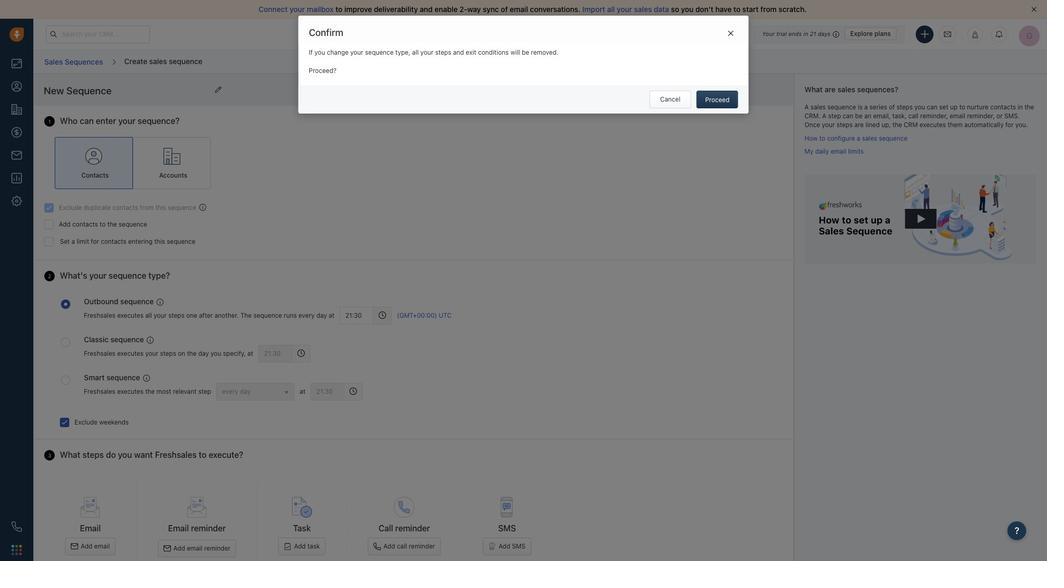 Task type: locate. For each thing, give the bounding box(es) containing it.
sales left data at the top
[[634, 5, 652, 14]]

be inside confirm dialog
[[522, 49, 529, 56]]

None text field
[[44, 82, 210, 100]]

day right runs
[[316, 312, 327, 320]]

all up <span class=" ">sales reps can use this for weekly check-ins with leads and to run renewal campaigns e.g. renewing a contract</span> image
[[145, 312, 152, 320]]

your right import
[[617, 5, 632, 14]]

every
[[299, 312, 315, 320], [222, 387, 238, 395]]

proceed
[[705, 96, 730, 104]]

want
[[134, 450, 153, 459]]

to
[[336, 5, 343, 14], [734, 5, 741, 14], [960, 103, 965, 111], [820, 134, 825, 142], [100, 220, 106, 228], [199, 450, 207, 459]]

contacts link
[[55, 137, 133, 189]]

sms.
[[1005, 112, 1020, 120]]

1 horizontal spatial call
[[909, 112, 919, 120]]

trial
[[777, 30, 787, 37]]

duplicate
[[84, 204, 111, 212]]

every down specify,
[[222, 387, 238, 395]]

up
[[950, 103, 958, 111]]

0 horizontal spatial be
[[522, 49, 529, 56]]

my
[[805, 148, 814, 155]]

1 vertical spatial and
[[453, 49, 464, 56]]

call inside add call reminder button
[[397, 543, 407, 550]]

email up add email reminder button
[[168, 524, 189, 533]]

0 vertical spatial from
[[761, 5, 777, 14]]

reminder up the add email reminder
[[191, 524, 226, 533]]

outbound
[[84, 297, 118, 306]]

confirm dialog
[[298, 16, 749, 113]]

sales right 'create'
[[149, 57, 167, 66]]

what
[[805, 85, 823, 94], [60, 450, 80, 459]]

add inside 'button'
[[499, 543, 510, 550]]

to right up
[[960, 103, 965, 111]]

this down accounts
[[155, 204, 166, 212]]

0 vertical spatial in
[[804, 30, 808, 37]]

close image
[[1032, 7, 1037, 12]]

1 horizontal spatial what
[[805, 85, 823, 94]]

on
[[178, 350, 185, 357]]

executes down <span class=" ">sales reps can use this for prospecting and account-based selling e.g. following up with event attendees</span> "image"
[[117, 388, 144, 395]]

1 horizontal spatial of
[[889, 103, 895, 111]]

1 vertical spatial exclude
[[75, 418, 98, 426]]

day inside button
[[240, 387, 251, 395]]

can left an at the right top of the page
[[843, 112, 854, 120]]

add for task
[[294, 543, 306, 550]]

add
[[59, 220, 71, 228], [81, 543, 92, 550], [294, 543, 306, 550], [383, 543, 395, 550], [499, 543, 510, 550], [173, 544, 185, 552]]

all right import
[[607, 5, 615, 14]]

1 vertical spatial be
[[855, 112, 863, 120]]

1 horizontal spatial all
[[412, 49, 419, 56]]

1 vertical spatial what
[[60, 450, 80, 459]]

executes down outbound sequence
[[117, 312, 144, 320]]

0 vertical spatial call
[[909, 112, 919, 120]]

1 horizontal spatial can
[[843, 112, 854, 120]]

0 horizontal spatial are
[[825, 85, 836, 94]]

all right type,
[[412, 49, 419, 56]]

0 horizontal spatial a
[[805, 103, 809, 111]]

(gmt+00:00) utc
[[397, 312, 452, 320]]

step inside a sales sequence is a series of steps you can set up to nurture contacts in the crm. a step can be an email, task, call reminder, email reminder, or sms. once your steps are lined up, the crm executes them automatically for you.
[[828, 112, 841, 120]]

to left start
[[734, 5, 741, 14]]

0 horizontal spatial email
[[80, 524, 101, 533]]

1 horizontal spatial are
[[855, 121, 864, 129]]

0 vertical spatial for
[[1006, 121, 1014, 129]]

1 vertical spatial call
[[397, 543, 407, 550]]

can left set
[[927, 103, 938, 111]]

2 horizontal spatial all
[[607, 5, 615, 14]]

from up "entering" on the left of the page
[[140, 204, 154, 212]]

for
[[1006, 121, 1014, 129], [91, 238, 99, 245]]

connect
[[259, 5, 288, 14]]

add email reminder
[[173, 544, 230, 552]]

sequence left the is
[[828, 103, 856, 111]]

smart
[[84, 373, 105, 382]]

1 horizontal spatial a
[[857, 134, 860, 142]]

a up 'limits'
[[857, 134, 860, 142]]

automatically
[[965, 121, 1004, 129]]

what right 3
[[60, 450, 80, 459]]

executes for outbound sequence
[[117, 312, 144, 320]]

step
[[828, 112, 841, 120], [198, 388, 211, 395]]

2 horizontal spatial day
[[316, 312, 327, 320]]

import all your sales data link
[[582, 5, 671, 14]]

0 vertical spatial this
[[155, 204, 166, 212]]

1 vertical spatial are
[[855, 121, 864, 129]]

1 vertical spatial day
[[198, 350, 209, 357]]

sync
[[483, 5, 499, 14]]

call inside a sales sequence is a series of steps you can set up to nurture contacts in the crm. a step can be an email, task, call reminder, email reminder, or sms. once your steps are lined up, the crm executes them automatically for you.
[[909, 112, 919, 120]]

2 vertical spatial day
[[240, 387, 251, 395]]

classic sequence
[[84, 335, 144, 344]]

2 email from the left
[[168, 524, 189, 533]]

be
[[522, 49, 529, 56], [855, 112, 863, 120]]

executes inside a sales sequence is a series of steps you can set up to nurture contacts in the crm. a step can be an email, task, call reminder, email reminder, or sms. once your steps are lined up, the crm executes them automatically for you.
[[920, 121, 946, 129]]

your right 'once'
[[822, 121, 835, 129]]

sequence left <span class=" ">sales reps can use this for prospecting and account-based selling e.g. following up with event attendees</span> "image"
[[107, 373, 140, 382]]

in up sms.
[[1018, 103, 1023, 111]]

step right crm.
[[828, 112, 841, 120]]

a up crm.
[[805, 103, 809, 111]]

executes down classic sequence
[[117, 350, 144, 357]]

sales sequences link
[[44, 54, 103, 70]]

1 horizontal spatial reminder,
[[967, 112, 995, 120]]

you inside a sales sequence is a series of steps you can set up to nurture contacts in the crm. a step can be an email, task, call reminder, email reminder, or sms. once your steps are lined up, the crm executes them automatically for you.
[[915, 103, 925, 111]]

sequence inside confirm dialog
[[365, 49, 394, 56]]

steps up the configure
[[837, 121, 853, 129]]

sales up crm.
[[811, 103, 826, 111]]

at
[[329, 312, 335, 320], [248, 350, 253, 357], [300, 388, 305, 395]]

if you change your sequence type, all your steps and exit conditions will be removed.
[[309, 49, 558, 56]]

or
[[997, 112, 1003, 120]]

what steps do you want freshsales to execute?
[[60, 450, 243, 459]]

the left most
[[145, 388, 155, 395]]

for down sms.
[[1006, 121, 1014, 129]]

you
[[681, 5, 694, 14], [315, 49, 325, 56], [915, 103, 925, 111], [211, 350, 221, 357], [118, 450, 132, 459]]

day down specify,
[[240, 387, 251, 395]]

steps inside confirm dialog
[[435, 49, 451, 56]]

be inside a sales sequence is a series of steps you can set up to nurture contacts in the crm. a step can be an email, task, call reminder, email reminder, or sms. once your steps are lined up, the crm executes them automatically for you.
[[855, 112, 863, 120]]

how to configure a sales sequence
[[805, 134, 908, 142]]

0 horizontal spatial what
[[60, 450, 80, 459]]

1 vertical spatial of
[[889, 103, 895, 111]]

sequence up outbound sequence
[[109, 271, 146, 280]]

1 horizontal spatial for
[[1006, 121, 1014, 129]]

explore plans
[[850, 30, 891, 38]]

add task
[[294, 543, 320, 550]]

sales inside a sales sequence is a series of steps you can set up to nurture contacts in the crm. a step can be an email, task, call reminder, email reminder, or sms. once your steps are lined up, the crm executes them automatically for you.
[[811, 103, 826, 111]]

at right specify,
[[248, 350, 253, 357]]

email
[[510, 5, 528, 14], [950, 112, 965, 120], [831, 148, 846, 155], [94, 543, 110, 550], [187, 544, 202, 552]]

you up the crm
[[915, 103, 925, 111]]

are
[[825, 85, 836, 94], [855, 121, 864, 129]]

who can enter your sequence?
[[60, 116, 180, 126]]

be right 'will'
[[522, 49, 529, 56]]

1 horizontal spatial every
[[299, 312, 315, 320]]

a right the is
[[865, 103, 868, 111]]

1 vertical spatial a
[[822, 112, 827, 120]]

scratch.
[[779, 5, 807, 14]]

call up the crm
[[909, 112, 919, 120]]

1 horizontal spatial step
[[828, 112, 841, 120]]

0 horizontal spatial at
[[248, 350, 253, 357]]

exclude left duplicate
[[59, 204, 82, 212]]

steps left exit
[[435, 49, 451, 56]]

day right on
[[198, 350, 209, 357]]

exclude left 'weekends'
[[75, 418, 98, 426]]

1 horizontal spatial at
[[300, 388, 305, 395]]

this right "entering" on the left of the page
[[154, 238, 165, 245]]

0 horizontal spatial a
[[72, 238, 75, 245]]

contacts down add contacts to the sequence
[[101, 238, 126, 245]]

freshsales for smart
[[84, 388, 115, 395]]

sequence
[[365, 49, 394, 56], [169, 57, 202, 66], [828, 103, 856, 111], [879, 134, 908, 142], [168, 204, 196, 212], [119, 220, 147, 228], [167, 238, 195, 245], [109, 271, 146, 280], [120, 297, 154, 306], [254, 312, 282, 320], [110, 335, 144, 344], [107, 373, 140, 382]]

the up you.
[[1025, 103, 1034, 111]]

0 horizontal spatial call
[[397, 543, 407, 550]]

be left an at the right top of the page
[[855, 112, 863, 120]]

1 vertical spatial every
[[222, 387, 238, 395]]

have
[[716, 5, 732, 14]]

add for email reminder
[[173, 544, 185, 552]]

reminder, up automatically
[[967, 112, 995, 120]]

1 horizontal spatial in
[[1018, 103, 1023, 111]]

limits
[[848, 148, 864, 155]]

2 vertical spatial a
[[72, 238, 75, 245]]

freshsales executes your steps on the day you specify, at
[[84, 350, 253, 357]]

call
[[909, 112, 919, 120], [397, 543, 407, 550]]

accounts link
[[133, 137, 211, 189]]

sequence left type,
[[365, 49, 394, 56]]

(gmt+00:00) utc link
[[397, 311, 452, 320]]

executes down set
[[920, 121, 946, 129]]

sequences
[[65, 57, 103, 66]]

1 horizontal spatial email
[[168, 524, 189, 533]]

sms inside 'button'
[[512, 543, 526, 550]]

executes for classic sequence
[[117, 350, 144, 357]]

can
[[927, 103, 938, 111], [843, 112, 854, 120], [80, 116, 94, 126]]

1 vertical spatial for
[[91, 238, 99, 245]]

2 horizontal spatial at
[[329, 312, 335, 320]]

steps left "one"
[[168, 312, 185, 320]]

contacts up or
[[990, 103, 1016, 111]]

1 vertical spatial all
[[412, 49, 419, 56]]

you right do
[[118, 450, 132, 459]]

1 vertical spatial sms
[[512, 543, 526, 550]]

0 vertical spatial of
[[501, 5, 508, 14]]

0 vertical spatial at
[[329, 312, 335, 320]]

sequence left every contact has a unique email address, so don't worry about duplication. image
[[168, 204, 196, 212]]

for right limit
[[91, 238, 99, 245]]

exclude
[[59, 204, 82, 212], [75, 418, 98, 426]]

reminder,
[[920, 112, 948, 120], [967, 112, 995, 120]]

0 horizontal spatial can
[[80, 116, 94, 126]]

2 vertical spatial at
[[300, 388, 305, 395]]

0 vertical spatial day
[[316, 312, 327, 320]]

steps left do
[[82, 450, 104, 459]]

1 vertical spatial step
[[198, 388, 211, 395]]

most
[[157, 388, 171, 395]]

set a limit for contacts entering this sequence
[[60, 238, 195, 245]]

in inside a sales sequence is a series of steps you can set up to nurture contacts in the crm. a step can be an email, task, call reminder, email reminder, or sms. once your steps are lined up, the crm executes them automatically for you.
[[1018, 103, 1023, 111]]

steps
[[435, 49, 451, 56], [897, 103, 913, 111], [837, 121, 853, 129], [168, 312, 185, 320], [160, 350, 176, 357], [82, 450, 104, 459]]

step right relevant
[[198, 388, 211, 395]]

0 vertical spatial and
[[420, 5, 433, 14]]

Search your CRM... text field
[[46, 25, 150, 43]]

accounts
[[159, 171, 187, 179]]

freshsales down outbound at the bottom of the page
[[84, 312, 115, 320]]

0 vertical spatial step
[[828, 112, 841, 120]]

1 vertical spatial a
[[857, 134, 860, 142]]

0 vertical spatial all
[[607, 5, 615, 14]]

you right if at the left of the page
[[315, 49, 325, 56]]

freshsales
[[84, 312, 115, 320], [84, 350, 115, 357], [84, 388, 115, 395], [155, 450, 197, 459]]

exclude duplicate contacts from this sequence
[[59, 204, 196, 212]]

contacts inside a sales sequence is a series of steps you can set up to nurture contacts in the crm. a step can be an email, task, call reminder, email reminder, or sms. once your steps are lined up, the crm executes them automatically for you.
[[990, 103, 1016, 111]]

freshsales down smart at the left of page
[[84, 388, 115, 395]]

0 vertical spatial be
[[522, 49, 529, 56]]

reminder, down set
[[920, 112, 948, 120]]

add for email
[[81, 543, 92, 550]]

2 horizontal spatial a
[[865, 103, 868, 111]]

1 horizontal spatial be
[[855, 112, 863, 120]]

1 vertical spatial in
[[1018, 103, 1023, 111]]

1 email from the left
[[80, 524, 101, 533]]

one
[[186, 312, 197, 320]]

1 horizontal spatial and
[[453, 49, 464, 56]]

of up the task, on the right top
[[889, 103, 895, 111]]

type,
[[395, 49, 410, 56]]

so
[[671, 5, 679, 14]]

0 vertical spatial a
[[865, 103, 868, 111]]

conditions
[[478, 49, 509, 56]]

freshsales executes the most relevant step
[[84, 388, 211, 395]]

in
[[804, 30, 808, 37], [1018, 103, 1023, 111]]

of right sync
[[501, 5, 508, 14]]

2 vertical spatial all
[[145, 312, 152, 320]]

set
[[60, 238, 70, 245]]

0 vertical spatial exclude
[[59, 204, 82, 212]]

your right type,
[[421, 49, 434, 56]]

enter
[[96, 116, 116, 126]]

conversations.
[[530, 5, 581, 14]]

your right the enter
[[118, 116, 136, 126]]

call down call reminder in the left bottom of the page
[[397, 543, 407, 550]]

email reminder
[[168, 524, 226, 533]]

sales down lined
[[862, 134, 877, 142]]

from right start
[[761, 5, 777, 14]]

every inside button
[[222, 387, 238, 395]]

a right crm.
[[822, 112, 827, 120]]

a
[[865, 103, 868, 111], [857, 134, 860, 142], [72, 238, 75, 245]]

0 vertical spatial are
[[825, 85, 836, 94]]

in left 21 at the right
[[804, 30, 808, 37]]

sequence left <span class=" ">sales reps can use this for weekly check-ins with leads and to run renewal campaigns e.g. renewing a contract</span> image
[[110, 335, 144, 344]]

and left exit
[[453, 49, 464, 56]]

a right set
[[72, 238, 75, 245]]

your right change
[[350, 49, 363, 56]]

and left enable
[[420, 5, 433, 14]]

1 horizontal spatial day
[[240, 387, 251, 395]]

every right runs
[[299, 312, 315, 320]]

another.
[[215, 312, 239, 320]]

0 horizontal spatial every
[[222, 387, 238, 395]]

<span class=" ">sales reps can use this for traditional drip campaigns e.g. reengaging with cold prospects</span> image
[[156, 298, 164, 306]]

0 horizontal spatial reminder,
[[920, 112, 948, 120]]

1 horizontal spatial a
[[822, 112, 827, 120]]

email
[[80, 524, 101, 533], [168, 524, 189, 533]]

email up add email button
[[80, 524, 101, 533]]

0 horizontal spatial from
[[140, 204, 154, 212]]

0 vertical spatial a
[[805, 103, 809, 111]]

series
[[870, 103, 887, 111]]

exclude for exclude duplicate contacts from this sequence
[[59, 204, 82, 212]]

0 vertical spatial what
[[805, 85, 823, 94]]

of inside a sales sequence is a series of steps you can set up to nurture contacts in the crm. a step can be an email, task, call reminder, email reminder, or sms. once your steps are lined up, the crm executes them automatically for you.
[[889, 103, 895, 111]]

1 vertical spatial from
[[140, 204, 154, 212]]



Task type: vqa. For each thing, say whether or not it's contained in the screenshot.


Task type: describe. For each thing, give the bounding box(es) containing it.
21
[[810, 30, 816, 37]]

email for email
[[80, 524, 101, 533]]

0 horizontal spatial all
[[145, 312, 152, 320]]

your
[[762, 30, 775, 37]]

what's new image
[[972, 31, 979, 38]]

3
[[48, 452, 51, 458]]

what's
[[60, 271, 87, 280]]

proceed?
[[309, 67, 337, 74]]

utc
[[439, 312, 452, 320]]

what for what steps do you want freshsales to execute?
[[60, 450, 80, 459]]

outbound sequence
[[84, 297, 154, 306]]

an
[[864, 112, 872, 120]]

the down duplicate
[[107, 220, 117, 228]]

add call reminder button
[[368, 538, 441, 556]]

1
[[48, 118, 51, 125]]

you inside confirm dialog
[[315, 49, 325, 56]]

1 vertical spatial at
[[248, 350, 253, 357]]

how
[[805, 134, 818, 142]]

once
[[805, 121, 820, 129]]

exclude weekends
[[75, 418, 129, 426]]

steps left on
[[160, 350, 176, 357]]

0 vertical spatial sms
[[498, 524, 516, 533]]

if
[[309, 49, 313, 56]]

removed.
[[531, 49, 558, 56]]

task
[[293, 524, 311, 533]]

you right so
[[681, 5, 694, 14]]

how to configure a sales sequence link
[[805, 134, 908, 142]]

limit
[[77, 238, 89, 245]]

<span class=" ">sales reps can use this for prospecting and account-based selling e.g. following up with event attendees</span> image
[[143, 374, 150, 382]]

to left execute? on the bottom left of the page
[[199, 450, 207, 459]]

1 reminder, from the left
[[920, 112, 948, 120]]

will
[[511, 49, 520, 56]]

the
[[241, 312, 252, 320]]

a inside a sales sequence is a series of steps you can set up to nurture contacts in the crm. a step can be an email, task, call reminder, email reminder, or sms. once your steps are lined up, the crm executes them automatically for you.
[[865, 103, 868, 111]]

your trial ends in 21 days
[[762, 30, 831, 37]]

is
[[858, 103, 863, 111]]

add sms button
[[483, 538, 531, 556]]

explore
[[850, 30, 873, 38]]

contacts up add contacts to the sequence
[[113, 204, 138, 212]]

add email
[[81, 543, 110, 550]]

every contact has a unique email address, so don't worry about duplication. image
[[199, 204, 206, 211]]

add email reminder button
[[158, 540, 236, 557]]

freshsales for outbound
[[84, 312, 115, 320]]

sequence up type? on the left top
[[167, 238, 195, 245]]

add task button
[[278, 538, 326, 556]]

add for sms
[[499, 543, 510, 550]]

add for call reminder
[[383, 543, 395, 550]]

contacts up limit
[[72, 220, 98, 228]]

them
[[948, 121, 963, 129]]

email for email reminder
[[168, 524, 189, 533]]

executes for smart sequence
[[117, 388, 144, 395]]

for inside a sales sequence is a series of steps you can set up to nurture contacts in the crm. a step can be an email, task, call reminder, email reminder, or sms. once your steps are lined up, the crm executes them automatically for you.
[[1006, 121, 1014, 129]]

2-
[[460, 5, 467, 14]]

reminder up add call reminder
[[395, 524, 430, 533]]

sequence right 'create'
[[169, 57, 202, 66]]

do
[[106, 450, 116, 459]]

steps up the task, on the right top
[[897, 103, 913, 111]]

change
[[327, 49, 349, 56]]

up,
[[882, 121, 891, 129]]

freshworks switcher image
[[11, 545, 22, 555]]

you.
[[1016, 121, 1028, 129]]

cancel
[[660, 95, 681, 103]]

add call reminder
[[383, 543, 435, 550]]

entering
[[128, 238, 153, 245]]

and inside confirm dialog
[[453, 49, 464, 56]]

sequence right the
[[254, 312, 282, 320]]

reminder down email reminder
[[204, 544, 230, 552]]

relevant
[[173, 388, 197, 395]]

sequence inside a sales sequence is a series of steps you can set up to nurture contacts in the crm. a step can be an email, task, call reminder, email reminder, or sms. once your steps are lined up, the crm executes them automatically for you.
[[828, 103, 856, 111]]

every day
[[222, 387, 251, 395]]

every day button
[[216, 383, 295, 400]]

connect your mailbox to improve deliverability and enable 2-way sync of email conversations. import all your sales data so you don't have to start from scratch.
[[259, 5, 807, 14]]

sequence?
[[138, 116, 180, 126]]

crm.
[[805, 112, 821, 120]]

2 reminder, from the left
[[967, 112, 995, 120]]

you left specify,
[[211, 350, 221, 357]]

crm
[[904, 121, 918, 129]]

0 horizontal spatial day
[[198, 350, 209, 357]]

connect your mailbox link
[[259, 5, 336, 14]]

your inside a sales sequence is a series of steps you can set up to nurture contacts in the crm. a step can be an email, task, call reminder, email reminder, or sms. once your steps are lined up, the crm executes them automatically for you.
[[822, 121, 835, 129]]

to down duplicate
[[100, 220, 106, 228]]

email inside a sales sequence is a series of steps you can set up to nurture contacts in the crm. a step can be an email, task, call reminder, email reminder, or sms. once your steps are lined up, the crm executes them automatically for you.
[[950, 112, 965, 120]]

2
[[48, 273, 51, 279]]

1 horizontal spatial from
[[761, 5, 777, 14]]

nurture
[[967, 103, 989, 111]]

your right what's
[[89, 271, 107, 280]]

2 horizontal spatial can
[[927, 103, 938, 111]]

freshsales executes all your steps one after another. the sequence runs every day at
[[84, 312, 335, 320]]

days
[[818, 30, 831, 37]]

sales left the sequences?
[[838, 85, 855, 94]]

the right on
[[187, 350, 197, 357]]

proceed button
[[697, 91, 738, 108]]

create
[[124, 57, 147, 66]]

freshsales for classic
[[84, 350, 115, 357]]

don't
[[696, 5, 714, 14]]

call reminder
[[379, 524, 430, 533]]

import
[[582, 5, 605, 14]]

0 horizontal spatial and
[[420, 5, 433, 14]]

a sales sequence is a series of steps you can set up to nurture contacts in the crm. a step can be an email, task, call reminder, email reminder, or sms. once your steps are lined up, the crm executes them automatically for you.
[[805, 103, 1034, 129]]

smart sequence
[[84, 373, 140, 382]]

0 horizontal spatial of
[[501, 5, 508, 14]]

the down the task, on the right top
[[893, 121, 902, 129]]

plans
[[875, 30, 891, 38]]

my daily email limits link
[[805, 148, 864, 155]]

phone image
[[11, 522, 22, 532]]

way
[[467, 5, 481, 14]]

cancel button
[[650, 91, 691, 108]]

sequence down up,
[[879, 134, 908, 142]]

what for what are sales sequences?
[[805, 85, 823, 94]]

execute?
[[209, 450, 243, 459]]

exit
[[466, 49, 476, 56]]

runs
[[284, 312, 297, 320]]

my daily email limits
[[805, 148, 864, 155]]

to inside a sales sequence is a series of steps you can set up to nurture contacts in the crm. a step can be an email, task, call reminder, email reminder, or sms. once your steps are lined up, the crm executes them automatically for you.
[[960, 103, 965, 111]]

0 horizontal spatial in
[[804, 30, 808, 37]]

0 horizontal spatial step
[[198, 388, 211, 395]]

to right how
[[820, 134, 825, 142]]

<span class=" ">sales reps can use this for weekly check-ins with leads and to run renewal campaigns e.g. renewing a contract</span> image
[[147, 336, 154, 344]]

task,
[[893, 112, 907, 120]]

sales sequences
[[44, 57, 103, 66]]

your down <span class=" ">sales reps can use this for weekly check-ins with leads and to run renewal campaigns e.g. renewing a contract</span> image
[[145, 350, 158, 357]]

are inside a sales sequence is a series of steps you can set up to nurture contacts in the crm. a step can be an email, task, call reminder, email reminder, or sms. once your steps are lined up, the crm executes them automatically for you.
[[855, 121, 864, 129]]

add email button
[[65, 538, 116, 556]]

all inside confirm dialog
[[412, 49, 419, 56]]

phone element
[[6, 516, 27, 537]]

call
[[379, 524, 393, 533]]

sequence down exclude duplicate contacts from this sequence
[[119, 220, 147, 228]]

configure
[[827, 134, 855, 142]]

sequences?
[[857, 85, 898, 94]]

after
[[199, 312, 213, 320]]

exclude for exclude weekends
[[75, 418, 98, 426]]

your down <span class=" ">sales reps can use this for traditional drip campaigns e.g. reengaging with cold prospects</span> icon
[[154, 312, 167, 320]]

your left mailbox
[[290, 5, 305, 14]]

freshsales right want
[[155, 450, 197, 459]]

what are sales sequences?
[[805, 85, 898, 94]]

classic
[[84, 335, 109, 344]]

0 vertical spatial every
[[299, 312, 315, 320]]

to right mailbox
[[336, 5, 343, 14]]

send email image
[[944, 30, 951, 38]]

sequence left <span class=" ">sales reps can use this for traditional drip campaigns e.g. reengaging with cold prospects</span> icon
[[120, 297, 154, 306]]

(gmt+00:00)
[[397, 312, 437, 320]]

confirm
[[309, 27, 343, 38]]

1 vertical spatial this
[[154, 238, 165, 245]]

reminder down call reminder in the left bottom of the page
[[409, 543, 435, 550]]

weekends
[[99, 418, 129, 426]]

0 horizontal spatial for
[[91, 238, 99, 245]]



